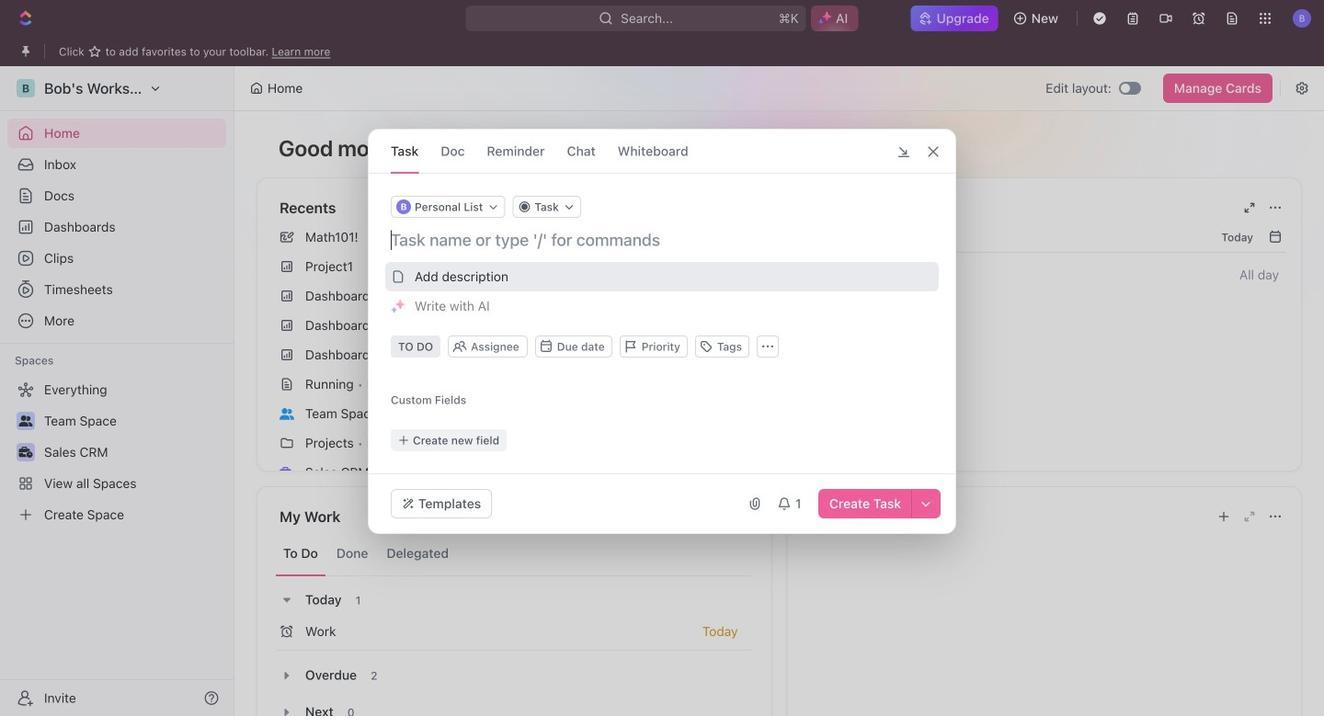 Task type: locate. For each thing, give the bounding box(es) containing it.
user group image
[[280, 408, 294, 420]]

dialog
[[368, 129, 957, 534]]

tab list
[[276, 532, 753, 577]]

tree
[[7, 375, 226, 530]]



Task type: describe. For each thing, give the bounding box(es) containing it.
sidebar navigation
[[0, 66, 235, 717]]

Task name or type '/' for commands text field
[[391, 229, 937, 251]]

tree inside sidebar navigation
[[7, 375, 226, 530]]

business time image
[[280, 467, 294, 479]]



Task type: vqa. For each thing, say whether or not it's contained in the screenshot.
Bob's Workspace, , ELEMENT
no



